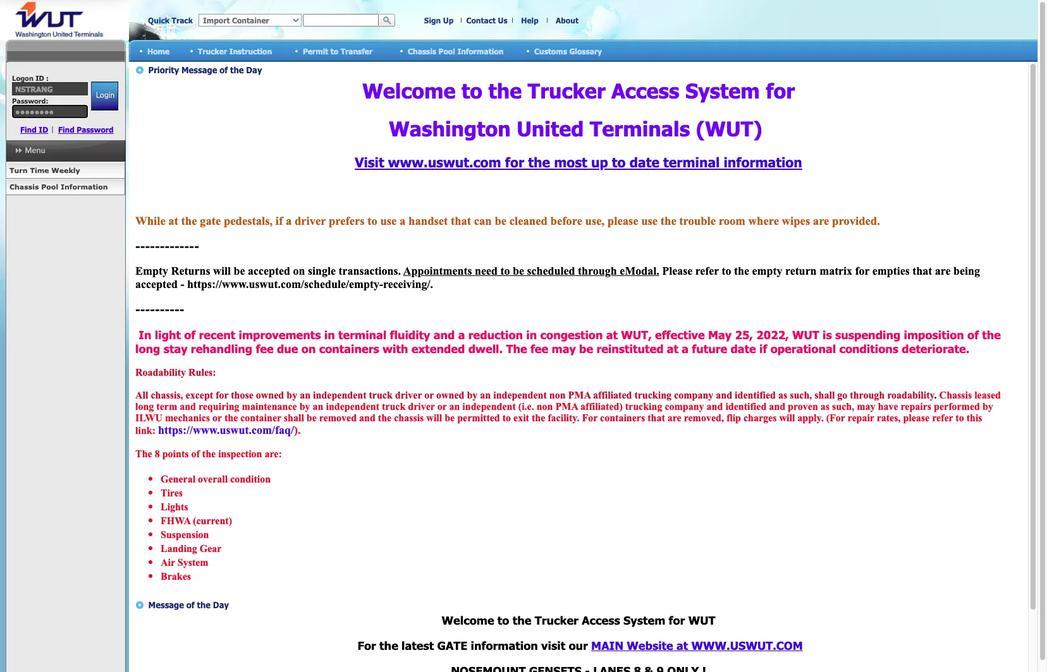 Task type: describe. For each thing, give the bounding box(es) containing it.
find id link
[[20, 125, 48, 134]]

us
[[498, 16, 508, 25]]

1 horizontal spatial information
[[457, 46, 504, 55]]

0 horizontal spatial information
[[61, 183, 108, 191]]

0 vertical spatial pool
[[439, 46, 455, 55]]

find for find password
[[58, 125, 75, 134]]

instruction
[[229, 46, 272, 55]]

about
[[556, 16, 579, 25]]

turn time weekly
[[9, 166, 80, 175]]

customs glossary
[[534, 46, 602, 55]]

chassis pool information link
[[6, 179, 125, 195]]

0 horizontal spatial chassis pool information
[[9, 183, 108, 191]]

password
[[77, 125, 114, 134]]

time
[[30, 166, 49, 175]]

:
[[46, 74, 49, 82]]

glossary
[[569, 46, 602, 55]]

chassis inside chassis pool information link
[[9, 183, 39, 191]]

0 vertical spatial chassis
[[408, 46, 436, 55]]

logon id :
[[12, 74, 49, 82]]

turn
[[9, 166, 28, 175]]

find password
[[58, 125, 114, 134]]

1 vertical spatial pool
[[41, 183, 58, 191]]

permit to transfer
[[303, 46, 373, 55]]

sign up
[[424, 16, 454, 25]]

transfer
[[341, 46, 373, 55]]

home
[[147, 46, 170, 55]]

id for logon
[[36, 74, 44, 82]]

contact us link
[[466, 16, 508, 25]]

trucker
[[198, 46, 227, 55]]

password:
[[12, 97, 48, 105]]



Task type: locate. For each thing, give the bounding box(es) containing it.
pool
[[439, 46, 455, 55], [41, 183, 58, 191]]

0 vertical spatial chassis pool information
[[408, 46, 504, 55]]

chassis pool information
[[408, 46, 504, 55], [9, 183, 108, 191]]

1 vertical spatial id
[[39, 125, 48, 134]]

chassis down turn
[[9, 183, 39, 191]]

to
[[331, 46, 338, 55]]

customs
[[534, 46, 567, 55]]

1 horizontal spatial chassis
[[408, 46, 436, 55]]

contact us
[[466, 16, 508, 25]]

1 vertical spatial chassis
[[9, 183, 39, 191]]

permit
[[303, 46, 328, 55]]

turn time weekly link
[[6, 163, 125, 179]]

find down password:
[[20, 125, 37, 134]]

1 horizontal spatial pool
[[439, 46, 455, 55]]

login image
[[91, 82, 118, 111]]

2 find from the left
[[58, 125, 75, 134]]

1 find from the left
[[20, 125, 37, 134]]

help link
[[521, 16, 539, 25]]

1 vertical spatial information
[[61, 183, 108, 191]]

chassis down sign
[[408, 46, 436, 55]]

information
[[457, 46, 504, 55], [61, 183, 108, 191]]

id
[[36, 74, 44, 82], [39, 125, 48, 134]]

0 horizontal spatial chassis
[[9, 183, 39, 191]]

contact
[[466, 16, 496, 25]]

1 horizontal spatial chassis pool information
[[408, 46, 504, 55]]

None text field
[[303, 14, 379, 27], [12, 82, 88, 95], [303, 14, 379, 27], [12, 82, 88, 95]]

chassis pool information down up
[[408, 46, 504, 55]]

find left password
[[58, 125, 75, 134]]

quick track
[[148, 16, 193, 25]]

help
[[521, 16, 539, 25]]

logon
[[12, 74, 33, 82]]

quick
[[148, 16, 170, 25]]

1 horizontal spatial find
[[58, 125, 75, 134]]

weekly
[[51, 166, 80, 175]]

about link
[[556, 16, 579, 25]]

0 horizontal spatial pool
[[41, 183, 58, 191]]

pool down up
[[439, 46, 455, 55]]

find password link
[[58, 125, 114, 134]]

find
[[20, 125, 37, 134], [58, 125, 75, 134]]

id left :
[[36, 74, 44, 82]]

1 vertical spatial chassis pool information
[[9, 183, 108, 191]]

find for find id
[[20, 125, 37, 134]]

track
[[172, 16, 193, 25]]

None password field
[[12, 105, 88, 118]]

0 vertical spatial information
[[457, 46, 504, 55]]

information down contact
[[457, 46, 504, 55]]

id for find
[[39, 125, 48, 134]]

sign
[[424, 16, 441, 25]]

chassis
[[408, 46, 436, 55], [9, 183, 39, 191]]

sign up link
[[424, 16, 454, 25]]

information down weekly on the left top
[[61, 183, 108, 191]]

chassis pool information down the turn time weekly 'link'
[[9, 183, 108, 191]]

id down password:
[[39, 125, 48, 134]]

0 vertical spatial id
[[36, 74, 44, 82]]

pool down turn time weekly
[[41, 183, 58, 191]]

trucker instruction
[[198, 46, 272, 55]]

up
[[443, 16, 454, 25]]

0 horizontal spatial find
[[20, 125, 37, 134]]

find id
[[20, 125, 48, 134]]



Task type: vqa. For each thing, say whether or not it's contained in the screenshot.
"Gate"
no



